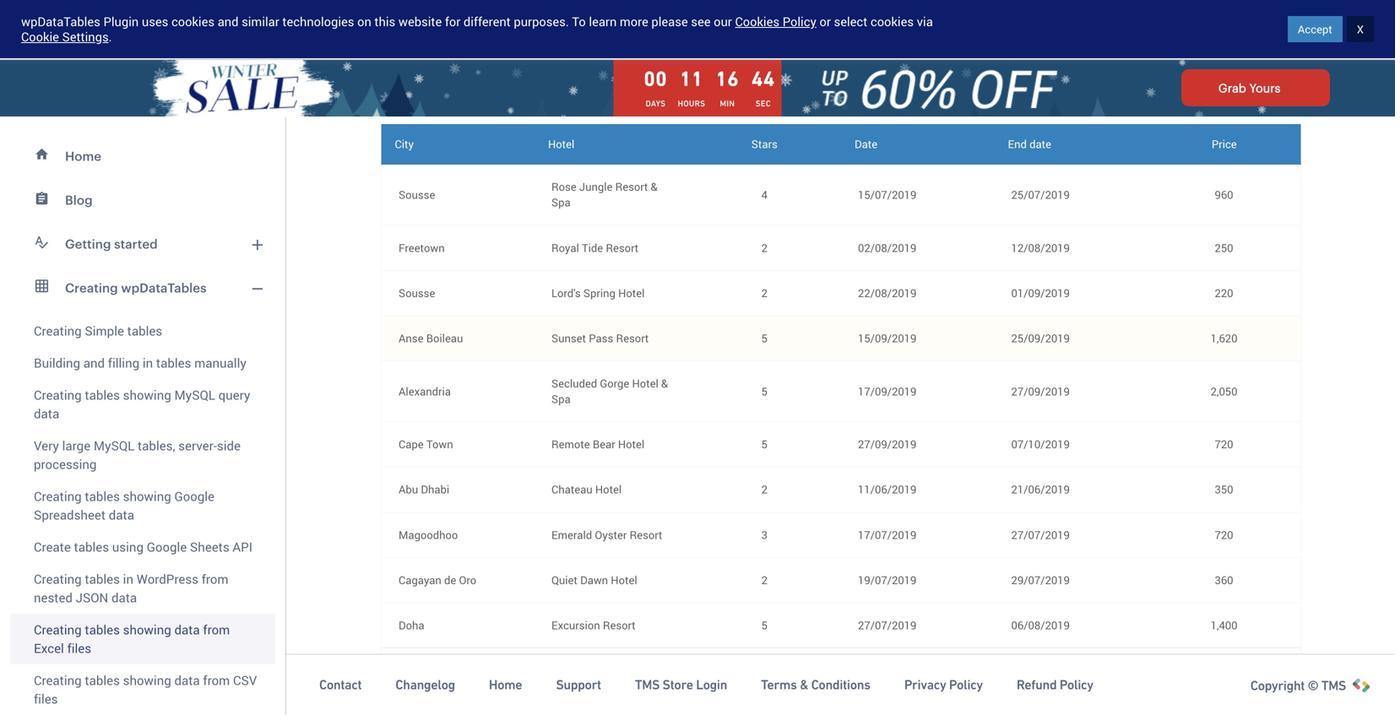 Task type: vqa. For each thing, say whether or not it's contained in the screenshot.
Grab
yes



Task type: locate. For each thing, give the bounding box(es) containing it.
google for using
[[147, 539, 187, 556]]

tables inside creating tables showing data from csv files
[[85, 672, 120, 689]]

learn
[[589, 13, 617, 30]]

1 horizontal spatial files
[[67, 640, 91, 657]]

tables for create tables using google sheets api
[[74, 539, 109, 556]]

tables down 'filling'
[[85, 386, 120, 404]]

get
[[1270, 21, 1289, 37]]

tables
[[127, 322, 162, 340], [156, 354, 191, 372], [85, 386, 120, 404], [85, 488, 120, 505], [74, 539, 109, 556], [85, 571, 120, 588], [85, 621, 120, 639], [85, 672, 120, 689]]

tables inside creating tables showing mysql query data
[[85, 386, 120, 404]]

create tables using google sheets api link
[[10, 531, 275, 563]]

gorge
[[600, 376, 630, 391]]

and inside wpdatatables plugin uses cookies and similar technologies on this website for different purposes. to learn more please see our cookies policy or select cookies via cookie settings .
[[218, 13, 239, 30]]

0 vertical spatial 27/09/2019
[[1012, 384, 1070, 399]]

more
[[620, 13, 649, 30]]

resort right oyster
[[630, 527, 663, 543]]

0 vertical spatial 27/07/2019
[[1012, 527, 1070, 543]]

cookies left via
[[871, 13, 914, 30]]

1 vertical spatial 27/09/2019
[[858, 437, 917, 452]]

resort right excursion
[[603, 618, 636, 633]]

From text field
[[1012, 657, 1131, 688]]

showing inside creating tables showing google spreadsheet data
[[123, 488, 171, 505]]

creating inside creating tables showing mysql query data
[[34, 386, 82, 404]]

google down server-
[[174, 488, 215, 505]]

0 horizontal spatial files
[[34, 691, 58, 708]]

27/09/2019 up "11/06/2019"
[[858, 437, 917, 452]]

1 vertical spatial sousse
[[399, 285, 435, 301]]

building
[[34, 354, 80, 372]]

06/08/2019
[[1012, 618, 1070, 633]]

27/07/2019 down 19/07/2019
[[858, 618, 917, 633]]

policy left or
[[783, 13, 817, 30]]

Hotel text field
[[552, 675, 671, 705]]

0 horizontal spatial &
[[651, 179, 658, 194]]

cape town
[[399, 437, 453, 452]]

showing down creating tables in wordpress from nested json data link
[[123, 621, 171, 639]]

wpdatatables up creating simple tables link
[[121, 280, 207, 295]]

started
[[1291, 21, 1331, 37]]

©
[[1308, 678, 1319, 694]]

hotel right gorge
[[632, 376, 659, 391]]

1,620
[[1211, 331, 1238, 346]]

44
[[752, 67, 775, 90]]

mysql left query
[[174, 386, 215, 404]]

& inside rose jungle resort & spa
[[651, 179, 658, 194]]

2 for 22/08/2019
[[762, 285, 768, 301]]

creating inside creating tables showing data from csv files
[[34, 672, 82, 689]]

data left csv
[[174, 672, 200, 689]]

resort for pass
[[616, 331, 649, 346]]

1 horizontal spatial slider
[[812, 690, 828, 706]]

1 vertical spatial from
[[203, 621, 230, 639]]

showing down very large mysql tables, server-side processing link
[[123, 488, 171, 505]]

0 vertical spatial files
[[67, 640, 91, 657]]

from inside creating tables showing data from excel files
[[203, 621, 230, 639]]

&
[[651, 179, 658, 194], [661, 376, 668, 391], [800, 678, 809, 693]]

showing inside creating tables showing data from excel files
[[123, 621, 171, 639]]

cookies right uses
[[171, 13, 215, 30]]

showing down creating tables showing data from excel files link
[[123, 672, 171, 689]]

from for creating tables showing data from excel files
[[203, 621, 230, 639]]

grab yours
[[1219, 81, 1281, 95]]

see
[[691, 13, 711, 30]]

1 horizontal spatial policy
[[949, 678, 983, 693]]

spa inside secluded gorge hotel & spa
[[552, 392, 571, 407]]

from inside creating tables in wordpress from nested json data
[[202, 571, 229, 588]]

data inside creating tables showing google spreadsheet data
[[109, 506, 134, 524]]

0 horizontal spatial home link
[[10, 134, 275, 178]]

0 vertical spatial google
[[174, 488, 215, 505]]

creating down excel at bottom left
[[34, 672, 82, 689]]

2 sousse from the top
[[399, 285, 435, 301]]

creating inside creating tables showing data from excel files
[[34, 621, 82, 639]]

and inside 'link'
[[83, 354, 105, 372]]

2 showing from the top
[[123, 488, 171, 505]]

home up the blog
[[65, 149, 101, 163]]

bear
[[593, 437, 616, 452]]

privacy policy
[[905, 678, 983, 693]]

1 horizontal spatial in
[[143, 354, 153, 372]]

0 vertical spatial home
[[65, 149, 101, 163]]

2 horizontal spatial &
[[800, 678, 809, 693]]

1 vertical spatial 720
[[1215, 527, 1234, 543]]

chateau hotel
[[552, 482, 622, 497]]

27/07/2019 down 21/06/2019
[[1012, 527, 1070, 543]]

City text field
[[399, 675, 518, 705]]

data inside creating tables in wordpress from nested json data
[[111, 589, 137, 607]]

creating inside creating tables in wordpress from nested json data
[[34, 571, 82, 588]]

1 horizontal spatial cookies
[[871, 13, 914, 30]]

15/09/2019
[[858, 331, 917, 346]]

slider
[[705, 690, 721, 706], [812, 690, 828, 706]]

this
[[375, 13, 396, 30]]

login
[[696, 678, 727, 693]]

creating up excel at bottom left
[[34, 621, 82, 639]]

showing inside creating tables showing mysql query data
[[123, 386, 171, 404]]

tables inside building and filling in tables manually 'link'
[[156, 354, 191, 372]]

0 vertical spatial and
[[218, 13, 239, 30]]

from
[[202, 571, 229, 588], [203, 621, 230, 639], [203, 672, 230, 689]]

sousse down 'city'
[[399, 187, 435, 202]]

creating for creating wpdatatables
[[65, 280, 118, 295]]

0 vertical spatial wpdatatables
[[21, 13, 100, 30]]

creating for creating tables in wordpress from nested json data
[[34, 571, 82, 588]]

2 5 from the top
[[762, 384, 768, 399]]

720 up 350
[[1215, 437, 1234, 452]]

data down "wordpress"
[[174, 621, 200, 639]]

resort for oyster
[[630, 527, 663, 543]]

0 horizontal spatial cookies
[[171, 13, 215, 30]]

spa down rose
[[552, 195, 571, 210]]

policy
[[783, 13, 817, 30], [949, 678, 983, 693], [1060, 678, 1094, 693]]

abu
[[399, 482, 418, 497]]

hotel inside secluded gorge hotel & spa
[[632, 376, 659, 391]]

2 2 from the top
[[762, 285, 768, 301]]

tables for creating tables showing data from excel files
[[85, 621, 120, 639]]

tables down creating tables showing data from excel files
[[85, 672, 120, 689]]

contact
[[319, 678, 362, 693]]

creating for creating tables showing data from excel files
[[34, 621, 82, 639]]

min
[[720, 99, 735, 109]]

spa inside rose jungle resort & spa
[[552, 195, 571, 210]]

2 to text field from the left
[[1012, 692, 1131, 716]]

3 2 from the top
[[762, 482, 768, 497]]

showing inside creating tables showing data from csv files
[[123, 672, 171, 689]]

0 horizontal spatial policy
[[783, 13, 817, 30]]

1 vertical spatial mysql
[[94, 437, 135, 454]]

create
[[34, 539, 71, 556]]

2 vertical spatial from
[[203, 672, 230, 689]]

2 vertical spatial &
[[800, 678, 809, 693]]

hotel for quiet dawn hotel
[[611, 573, 637, 588]]

960
[[1215, 187, 1234, 202]]

wordpress
[[137, 571, 199, 588]]

0 vertical spatial from
[[202, 571, 229, 588]]

1 720 from the top
[[1215, 437, 1234, 452]]

1 horizontal spatial home
[[489, 678, 522, 693]]

cookies
[[171, 13, 215, 30], [871, 13, 914, 30]]

0 horizontal spatial to text field
[[858, 692, 978, 716]]

spa for rose jungle resort & spa
[[552, 195, 571, 210]]

tables for creating tables showing google spreadsheet data
[[85, 488, 120, 505]]

remote
[[552, 437, 590, 452]]

royal tide resort
[[552, 240, 639, 255]]

hotel for secluded gorge hotel & spa
[[632, 376, 659, 391]]

policy inside wpdatatables plugin uses cookies and similar technologies on this website for different purposes. to learn more please see our cookies policy or select cookies via cookie settings .
[[783, 13, 817, 30]]

spa for secluded gorge hotel & spa
[[552, 392, 571, 407]]

0 horizontal spatial tms
[[635, 678, 660, 693]]

1 spa from the top
[[552, 195, 571, 210]]

and left 'filling'
[[83, 354, 105, 372]]

creating tables showing mysql query data
[[34, 386, 250, 422]]

home link up the blog
[[10, 134, 275, 178]]

resort inside rose jungle resort & spa
[[616, 179, 648, 194]]

3 showing from the top
[[123, 621, 171, 639]]

sousse for rose
[[399, 187, 435, 202]]

getting started link
[[10, 222, 275, 266]]

files for creating tables showing data from csv files
[[34, 691, 58, 708]]

slider right terms
[[812, 690, 828, 706]]

wpdatatables left . in the left of the page
[[21, 13, 100, 30]]

tables for creating tables in wordpress from nested json data
[[85, 571, 120, 588]]

sousse
[[399, 187, 435, 202], [399, 285, 435, 301]]

1 vertical spatial in
[[123, 571, 133, 588]]

tms right ©
[[1322, 678, 1347, 694]]

0 horizontal spatial mysql
[[94, 437, 135, 454]]

tables up building and filling in tables manually 'link'
[[127, 322, 162, 340]]

& right jungle in the top of the page
[[651, 179, 658, 194]]

google inside creating tables showing google spreadsheet data
[[174, 488, 215, 505]]

mysql right large
[[94, 437, 135, 454]]

creating tables showing data from csv files
[[34, 672, 257, 708]]

files right excel at bottom left
[[67, 640, 91, 657]]

29/07/2019
[[1012, 573, 1070, 588]]

1 to text field from the left
[[858, 692, 978, 716]]

chateau
[[552, 482, 593, 497]]

terms & conditions
[[761, 678, 871, 693]]

tables inside creating simple tables link
[[127, 322, 162, 340]]

hotel right chateau
[[595, 482, 622, 497]]

creating for creating tables showing data from csv files
[[34, 672, 82, 689]]

purposes.
[[514, 13, 569, 30]]

slider right store
[[705, 690, 721, 706]]

creating up nested
[[34, 571, 82, 588]]

tables down the json
[[85, 621, 120, 639]]

1 horizontal spatial 27/09/2019
[[1012, 384, 1070, 399]]

22/08/2019
[[858, 285, 917, 301]]

1 vertical spatial and
[[83, 354, 105, 372]]

5 for 27/09/2019
[[762, 437, 768, 452]]

4 showing from the top
[[123, 672, 171, 689]]

creating for creating tables showing mysql query data
[[34, 386, 82, 404]]

2 spa from the top
[[552, 392, 571, 407]]

resort right pass
[[616, 331, 649, 346]]

To number field
[[1165, 692, 1284, 716]]

4 5 from the top
[[762, 618, 768, 633]]

cape
[[399, 437, 424, 452]]

price
[[1212, 137, 1237, 152]]

2 for 19/07/2019
[[762, 573, 768, 588]]

1 2 from the top
[[762, 240, 768, 255]]

1 vertical spatial spa
[[552, 392, 571, 407]]

and left similar
[[218, 13, 239, 30]]

4 2 from the top
[[762, 573, 768, 588]]

tables down creating simple tables link
[[156, 354, 191, 372]]

1 5 from the top
[[762, 331, 768, 346]]

home link left support
[[489, 677, 522, 694]]

in down using
[[123, 571, 133, 588]]

in right 'filling'
[[143, 354, 153, 372]]

1 vertical spatial 27/07/2019
[[858, 618, 917, 633]]

sousse down freetown
[[399, 285, 435, 301]]

from inside creating tables showing data from csv files
[[203, 672, 230, 689]]

0 vertical spatial home link
[[10, 134, 275, 178]]

creating
[[65, 280, 118, 295], [34, 322, 82, 340], [34, 386, 82, 404], [34, 488, 82, 505], [34, 571, 82, 588], [34, 621, 82, 639], [34, 672, 82, 689]]

hotel right spring
[[618, 285, 645, 301]]

files down excel at bottom left
[[34, 691, 58, 708]]

query
[[218, 386, 250, 404]]

data right the json
[[111, 589, 137, 607]]

720 down 350
[[1215, 527, 1234, 543]]

& inside secluded gorge hotel & spa
[[661, 376, 668, 391]]

tables inside creating tables showing google spreadsheet data
[[85, 488, 120, 505]]

tms left store
[[635, 678, 660, 693]]

hotel right dawn
[[611, 573, 637, 588]]

5 for 27/07/2019
[[762, 618, 768, 633]]

0 vertical spatial sousse
[[399, 187, 435, 202]]

tables inside create tables using google sheets api link
[[74, 539, 109, 556]]

21/06/2019
[[1012, 482, 1070, 497]]

0 horizontal spatial home
[[65, 149, 101, 163]]

17/09/2019
[[858, 384, 917, 399]]

& right terms
[[800, 678, 809, 693]]

tables for creating tables showing mysql query data
[[85, 386, 120, 404]]

1 horizontal spatial 27/07/2019
[[1012, 527, 1070, 543]]

getting
[[65, 237, 111, 251]]

2 720 from the top
[[1215, 527, 1234, 543]]

showing for creating tables showing mysql query data
[[123, 386, 171, 404]]

accept
[[1298, 22, 1333, 37]]

data up very
[[34, 405, 59, 422]]

files inside creating tables showing data from csv files
[[34, 691, 58, 708]]

.
[[109, 28, 112, 45]]

0 vertical spatial mysql
[[174, 386, 215, 404]]

to text field down from text box
[[858, 692, 978, 716]]

via
[[917, 13, 933, 30]]

spa down secluded
[[552, 392, 571, 407]]

rose jungle resort & spa
[[552, 179, 658, 210]]

16
[[716, 67, 739, 90]]

0 horizontal spatial wpdatatables
[[21, 13, 100, 30]]

city
[[395, 137, 414, 152]]

& for secluded gorge hotel & spa
[[661, 376, 668, 391]]

home link
[[10, 134, 275, 178], [489, 677, 522, 694]]

home left support
[[489, 678, 522, 693]]

0 horizontal spatial slider
[[705, 690, 721, 706]]

wpdatatables plugin uses cookies and similar technologies on this website for different purposes. to learn more please see our cookies policy or select cookies via cookie settings .
[[21, 13, 933, 45]]

1 horizontal spatial tms
[[1322, 678, 1347, 694]]

tables inside creating tables showing data from excel files
[[85, 621, 120, 639]]

1 vertical spatial google
[[147, 539, 187, 556]]

excursion
[[552, 618, 600, 633]]

create tables using google sheets api
[[34, 539, 253, 556]]

1 horizontal spatial wpdatatables
[[121, 280, 207, 295]]

print button
[[381, 43, 457, 77]]

files inside creating tables showing data from excel files
[[67, 640, 91, 657]]

in
[[143, 354, 153, 372], [123, 571, 133, 588]]

dhabi
[[421, 482, 450, 497]]

tables inside creating tables in wordpress from nested json data
[[85, 571, 120, 588]]

lord's spring hotel
[[552, 285, 645, 301]]

google inside create tables using google sheets api link
[[147, 539, 187, 556]]

1 horizontal spatial mysql
[[174, 386, 215, 404]]

1 horizontal spatial to text field
[[1012, 692, 1131, 716]]

refund policy link
[[1017, 677, 1094, 694]]

policy right privacy
[[949, 678, 983, 693]]

resort right jungle in the top of the page
[[616, 179, 648, 194]]

creating down building
[[34, 386, 82, 404]]

To text field
[[858, 692, 978, 716], [1012, 692, 1131, 716]]

0 vertical spatial spa
[[552, 195, 571, 210]]

creating up building
[[34, 322, 82, 340]]

emerald
[[552, 527, 592, 543]]

1 showing from the top
[[123, 386, 171, 404]]

0 vertical spatial in
[[143, 354, 153, 372]]

1 sousse from the top
[[399, 187, 435, 202]]

privacy
[[905, 678, 947, 693]]

3 5 from the top
[[762, 437, 768, 452]]

showing for creating tables showing data from csv files
[[123, 672, 171, 689]]

price: activate to sort column ascending element
[[1148, 124, 1301, 164]]

27/09/2019 down 25/09/2019
[[1012, 384, 1070, 399]]

to text field down from text field on the right bottom of the page
[[1012, 692, 1131, 716]]

0 vertical spatial &
[[651, 179, 658, 194]]

720 for 27/07/2019
[[1215, 527, 1234, 543]]

google
[[174, 488, 215, 505], [147, 539, 187, 556]]

processing
[[34, 456, 97, 473]]

0 horizontal spatial in
[[123, 571, 133, 588]]

google up "wordpress"
[[147, 539, 187, 556]]

tables up spreadsheet on the left bottom of the page
[[85, 488, 120, 505]]

creating inside creating tables showing google spreadsheet data
[[34, 488, 82, 505]]

resort right "tide"
[[606, 240, 639, 255]]

policy right "refund"
[[1060, 678, 1094, 693]]

tables left using
[[74, 539, 109, 556]]

creating up creating simple tables
[[65, 280, 118, 295]]

1 horizontal spatial &
[[661, 376, 668, 391]]

1 vertical spatial files
[[34, 691, 58, 708]]

contact link
[[319, 677, 362, 694]]

showing down building and filling in tables manually 'link'
[[123, 386, 171, 404]]

tables up the json
[[85, 571, 120, 588]]

2 horizontal spatial policy
[[1060, 678, 1094, 693]]

copyright
[[1251, 678, 1305, 694]]

& right gorge
[[661, 376, 668, 391]]

in inside 'link'
[[143, 354, 153, 372]]

0 horizontal spatial and
[[83, 354, 105, 372]]

different
[[464, 13, 511, 30]]

anse
[[399, 331, 424, 346]]

1 horizontal spatial and
[[218, 13, 239, 30]]

0 vertical spatial 720
[[1215, 437, 1234, 452]]

hotel right bear
[[618, 437, 645, 452]]

1 vertical spatial &
[[661, 376, 668, 391]]

data up using
[[109, 506, 134, 524]]

boileau
[[426, 331, 463, 346]]

creating up spreadsheet on the left bottom of the page
[[34, 488, 82, 505]]

350
[[1215, 482, 1234, 497]]

1 vertical spatial home link
[[489, 677, 522, 694]]



Task type: describe. For each thing, give the bounding box(es) containing it.
720 for 07/10/2019
[[1215, 437, 1234, 452]]

anse boileau
[[399, 331, 463, 346]]

220
[[1215, 285, 1234, 301]]

in inside creating tables in wordpress from nested json data
[[123, 571, 133, 588]]

excursion resort
[[552, 618, 636, 633]]

magoodhoo
[[399, 527, 458, 543]]

mysql inside creating tables showing mysql query data
[[174, 386, 215, 404]]

side
[[217, 437, 241, 454]]

royal
[[552, 240, 579, 255]]

1 cookies from the left
[[171, 13, 215, 30]]

copyright © tms
[[1251, 678, 1347, 694]]

policy for refund policy
[[1060, 678, 1094, 693]]

get started
[[1270, 21, 1331, 37]]

hours
[[678, 99, 706, 109]]

1 slider from the left
[[705, 690, 721, 706]]

02/08/2019
[[858, 240, 917, 255]]

mysql inside very large mysql tables, server-side processing
[[94, 437, 135, 454]]

wpdatatables inside wpdatatables plugin uses cookies and similar technologies on this website for different purposes. to learn more please see our cookies policy or select cookies via cookie settings .
[[21, 13, 100, 30]]

quiet dawn hotel
[[552, 573, 637, 588]]

creating simple tables
[[34, 322, 162, 340]]

server-
[[178, 437, 217, 454]]

get started link
[[1222, 9, 1379, 50]]

changelog link
[[396, 677, 455, 694]]

resort for tide
[[606, 240, 639, 255]]

creating wpdatatables link
[[10, 266, 275, 310]]

files for creating tables showing data from excel files
[[67, 640, 91, 657]]

resort for jungle
[[616, 179, 648, 194]]

to text field for from text field on the right bottom of the page
[[1012, 692, 1131, 716]]

remote bear hotel
[[552, 437, 645, 452]]

showing for creating tables showing google spreadsheet data
[[123, 488, 171, 505]]

changelog
[[396, 678, 455, 693]]

0 horizontal spatial 27/07/2019
[[858, 618, 917, 633]]

showing for creating tables showing data from excel files
[[123, 621, 171, 639]]

creating for creating tables showing google spreadsheet data
[[34, 488, 82, 505]]

getting started
[[65, 237, 158, 251]]

to
[[572, 13, 586, 30]]

1 vertical spatial wpdatatables
[[121, 280, 207, 295]]

sheets
[[190, 539, 230, 556]]

lord's
[[552, 285, 581, 301]]

From number field
[[1165, 657, 1284, 688]]

00
[[644, 67, 668, 90]]

oyster
[[595, 527, 627, 543]]

date
[[1030, 137, 1052, 152]]

tms store login
[[635, 678, 727, 693]]

creating tables showing google spreadsheet data link
[[10, 481, 275, 531]]

for
[[445, 13, 461, 30]]

cagayan
[[399, 573, 442, 588]]

From text field
[[858, 657, 978, 688]]

privacy policy link
[[905, 677, 983, 694]]

01/09/2019
[[1012, 285, 1070, 301]]

cookies policy link
[[735, 13, 817, 30]]

spreadsheet
[[34, 506, 106, 524]]

2 for 11/06/2019
[[762, 482, 768, 497]]

creating tables in wordpress from nested json data
[[34, 571, 229, 607]]

creating tables showing data from excel files link
[[10, 614, 275, 665]]

from for creating tables showing data from csv files
[[203, 672, 230, 689]]

creating tables showing data from csv files link
[[10, 665, 275, 716]]

very large mysql tables, server-side processing
[[34, 437, 241, 473]]

wpdatatables - tables and charts manager wordpress plugin image
[[17, 14, 178, 45]]

api
[[233, 539, 253, 556]]

to text field for from text box
[[858, 692, 978, 716]]

creating simple tables link
[[10, 310, 275, 347]]

data inside creating tables showing data from excel files
[[174, 621, 200, 639]]

hotel up rose
[[548, 137, 575, 152]]

show
[[1103, 92, 1133, 107]]

creating wpdatatables
[[65, 280, 207, 295]]

building and filling in tables manually link
[[10, 347, 275, 379]]

stars: activate to sort column ascending element
[[688, 124, 841, 164]]

tms store login link
[[635, 677, 727, 694]]

date: activate to sort column ascending element
[[841, 124, 995, 164]]

excel
[[34, 640, 64, 657]]

cagayan de oro
[[399, 573, 477, 588]]

rose
[[552, 179, 577, 194]]

google for showing
[[174, 488, 215, 505]]

support link
[[556, 677, 601, 694]]

Search form search field
[[355, 18, 922, 41]]

tables for creating tables showing data from csv files
[[85, 672, 120, 689]]

json
[[76, 589, 108, 607]]

creating tables showing mysql query data link
[[10, 379, 275, 430]]

4
[[762, 187, 768, 202]]

from for creating tables in wordpress from nested json data
[[202, 571, 229, 588]]

end date: activate to sort column ascending element
[[995, 124, 1148, 164]]

2 cookies from the left
[[871, 13, 914, 30]]

doha
[[399, 618, 424, 633]]

store
[[663, 678, 693, 693]]

filling
[[108, 354, 140, 372]]

large
[[62, 437, 91, 454]]

oro
[[459, 573, 477, 588]]

5 for 17/09/2019
[[762, 384, 768, 399]]

our
[[714, 13, 732, 30]]

emerald oyster resort
[[552, 527, 663, 543]]

print
[[416, 52, 441, 68]]

3
[[762, 527, 768, 543]]

5 for 15/09/2019
[[762, 331, 768, 346]]

policy for privacy policy
[[949, 678, 983, 693]]

data inside creating tables showing data from csv files
[[174, 672, 200, 689]]

entries
[[1252, 92, 1288, 107]]

stars
[[752, 137, 778, 152]]

2 for 02/08/2019
[[762, 240, 768, 255]]

sunset pass resort
[[552, 331, 649, 346]]

1 horizontal spatial home link
[[489, 677, 522, 694]]

quiet
[[552, 573, 578, 588]]

hotel for remote bear hotel
[[618, 437, 645, 452]]

creating for creating simple tables
[[34, 322, 82, 340]]

secluded gorge hotel & spa
[[552, 376, 668, 407]]

accept button
[[1288, 16, 1343, 42]]

15/07/2019
[[858, 187, 917, 202]]

freetown
[[399, 240, 445, 255]]

city: activate to sort column ascending element
[[381, 124, 535, 164]]

alexandria
[[399, 384, 451, 399]]

1,400
[[1211, 618, 1238, 633]]

cookie settings button
[[21, 28, 109, 45]]

blog
[[65, 193, 93, 207]]

2 slider from the left
[[812, 690, 828, 706]]

website
[[399, 13, 442, 30]]

please
[[652, 13, 688, 30]]

csv
[[233, 672, 257, 689]]

similar
[[242, 13, 279, 30]]

1 vertical spatial home
[[489, 678, 522, 693]]

19/07/2019
[[858, 573, 917, 588]]

data inside creating tables showing mysql query data
[[34, 405, 59, 422]]

hotel: activate to sort column ascending element
[[535, 124, 688, 164]]

very large mysql tables, server-side processing link
[[10, 430, 275, 481]]

25/07/2019
[[1012, 187, 1070, 202]]

sousse for lord's
[[399, 285, 435, 301]]

17/07/2019
[[858, 527, 917, 543]]

hotel for lord's spring hotel
[[618, 285, 645, 301]]

0 horizontal spatial 27/09/2019
[[858, 437, 917, 452]]

& for rose jungle resort & spa
[[651, 179, 658, 194]]

select
[[834, 13, 868, 30]]



